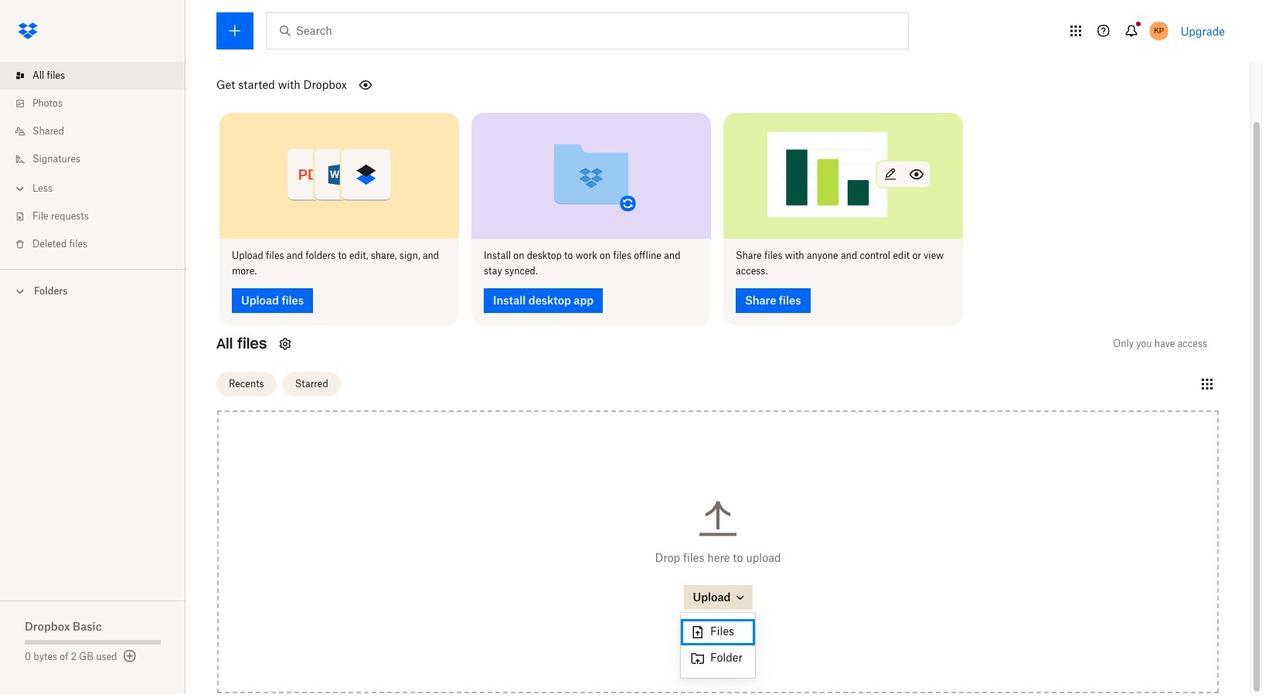 Task type: vqa. For each thing, say whether or not it's contained in the screenshot.
list item
no



Task type: describe. For each thing, give the bounding box(es) containing it.
upload for upload files and folders to edit, share, sign, and more.
[[232, 249, 263, 261]]

upgrade link
[[1181, 24, 1225, 37]]

requests
[[51, 210, 89, 222]]

1 horizontal spatial dropbox
[[303, 78, 347, 91]]

work
[[576, 249, 597, 261]]

shared link
[[12, 118, 186, 145]]

upload for upload
[[693, 590, 731, 604]]

file requests link
[[12, 203, 186, 230]]

more.
[[232, 265, 257, 276]]

used
[[96, 651, 117, 663]]

1 and from the left
[[287, 249, 303, 261]]

starred
[[295, 378, 328, 390]]

file requests
[[32, 210, 89, 222]]

less image
[[12, 181, 28, 196]]

get more space image
[[120, 647, 139, 666]]

recents button
[[216, 372, 276, 397]]

shared
[[32, 125, 64, 137]]

all files inside list item
[[32, 70, 65, 81]]

1 horizontal spatial all files
[[216, 334, 267, 352]]

synced.
[[505, 265, 538, 276]]

and inside share files with anyone and control edit or view access.
[[841, 249, 858, 261]]

1 vertical spatial dropbox
[[25, 620, 70, 633]]

list containing all files
[[0, 53, 186, 269]]

or
[[913, 249, 921, 261]]

files up the recents
[[237, 334, 267, 352]]

files right deleted
[[69, 238, 87, 250]]

signatures link
[[12, 145, 186, 173]]

0
[[25, 651, 31, 663]]

only
[[1114, 337, 1134, 349]]

folders
[[34, 285, 68, 297]]

desktop
[[527, 249, 562, 261]]

1 on from the left
[[514, 249, 524, 261]]

with for files
[[785, 249, 805, 261]]

upload
[[746, 551, 781, 564]]

signatures
[[32, 153, 80, 165]]

photos
[[32, 97, 63, 109]]

files inside install on desktop to work on files offline and stay synced.
[[613, 249, 632, 261]]

drop
[[655, 551, 680, 564]]

drop files here to upload
[[655, 551, 781, 564]]

to for install on desktop to work on files offline and stay synced.
[[564, 249, 573, 261]]

files
[[710, 624, 735, 638]]

access
[[1178, 337, 1208, 349]]

share
[[736, 249, 762, 261]]

files left "here"
[[683, 551, 705, 564]]

edit
[[893, 249, 910, 261]]

dropbox image
[[12, 15, 43, 46]]

and inside install on desktop to work on files offline and stay synced.
[[664, 249, 681, 261]]

view
[[924, 249, 944, 261]]

starred button
[[283, 372, 341, 397]]

recents
[[229, 378, 264, 390]]

deleted
[[32, 238, 67, 250]]

control
[[860, 249, 891, 261]]

only you have access
[[1114, 337, 1208, 349]]

folders button
[[0, 279, 186, 302]]

gb
[[79, 651, 94, 663]]

you
[[1137, 337, 1152, 349]]

bytes
[[33, 651, 57, 663]]

anyone
[[807, 249, 839, 261]]



Task type: locate. For each thing, give the bounding box(es) containing it.
basic
[[73, 620, 102, 633]]

all inside list item
[[32, 70, 44, 81]]

and left folders
[[287, 249, 303, 261]]

upload
[[232, 249, 263, 261], [693, 590, 731, 604]]

4 and from the left
[[841, 249, 858, 261]]

to inside install on desktop to work on files offline and stay synced.
[[564, 249, 573, 261]]

files
[[47, 70, 65, 81], [69, 238, 87, 250], [266, 249, 284, 261], [613, 249, 632, 261], [764, 249, 783, 261], [237, 334, 267, 352], [683, 551, 705, 564]]

1 horizontal spatial on
[[600, 249, 611, 261]]

1 horizontal spatial upload
[[693, 590, 731, 604]]

share files with anyone and control edit or view access.
[[736, 249, 944, 276]]

upload up files
[[693, 590, 731, 604]]

1 vertical spatial with
[[785, 249, 805, 261]]

less
[[32, 182, 53, 194]]

files left offline
[[613, 249, 632, 261]]

with
[[278, 78, 301, 91], [785, 249, 805, 261]]

0 vertical spatial upload
[[232, 249, 263, 261]]

with left "anyone"
[[785, 249, 805, 261]]

0 horizontal spatial on
[[514, 249, 524, 261]]

get started with dropbox
[[216, 78, 347, 91]]

deleted files link
[[12, 230, 186, 258]]

to inside upload files and folders to edit, share, sign, and more.
[[338, 249, 347, 261]]

2
[[71, 651, 77, 663]]

0 horizontal spatial all files
[[32, 70, 65, 81]]

started
[[238, 78, 275, 91]]

to
[[338, 249, 347, 261], [564, 249, 573, 261], [733, 551, 743, 564]]

0 vertical spatial with
[[278, 78, 301, 91]]

stay
[[484, 265, 502, 276]]

files inside upload files and folders to edit, share, sign, and more.
[[266, 249, 284, 261]]

to for drop files here to upload
[[733, 551, 743, 564]]

share,
[[371, 249, 397, 261]]

and
[[287, 249, 303, 261], [423, 249, 439, 261], [664, 249, 681, 261], [841, 249, 858, 261]]

all up photos
[[32, 70, 44, 81]]

3 and from the left
[[664, 249, 681, 261]]

to left work on the top left of the page
[[564, 249, 573, 261]]

0 horizontal spatial all
[[32, 70, 44, 81]]

and right offline
[[664, 249, 681, 261]]

have
[[1155, 337, 1175, 349]]

all up the recents
[[216, 334, 233, 352]]

all files up photos
[[32, 70, 65, 81]]

dropbox right started
[[303, 78, 347, 91]]

with right started
[[278, 78, 301, 91]]

edit,
[[349, 249, 368, 261]]

files left folders
[[266, 249, 284, 261]]

0 vertical spatial dropbox
[[303, 78, 347, 91]]

0 vertical spatial all
[[32, 70, 44, 81]]

all files link
[[12, 62, 186, 90]]

0 horizontal spatial dropbox
[[25, 620, 70, 633]]

upload up more.
[[232, 249, 263, 261]]

files inside share files with anyone and control edit or view access.
[[764, 249, 783, 261]]

file
[[32, 210, 48, 222]]

get
[[216, 78, 235, 91]]

folder
[[710, 651, 743, 664]]

0 horizontal spatial upload
[[232, 249, 263, 261]]

photos link
[[12, 90, 186, 118]]

and right sign,
[[423, 249, 439, 261]]

files inside list item
[[47, 70, 65, 81]]

upload files and folders to edit, share, sign, and more.
[[232, 249, 439, 276]]

2 on from the left
[[600, 249, 611, 261]]

upgrade
[[1181, 24, 1225, 37]]

dropbox up bytes
[[25, 620, 70, 633]]

of
[[60, 651, 68, 663]]

deleted files
[[32, 238, 87, 250]]

files right "share"
[[764, 249, 783, 261]]

0 vertical spatial all files
[[32, 70, 65, 81]]

upload inside upload files and folders to edit, share, sign, and more.
[[232, 249, 263, 261]]

1 vertical spatial all
[[216, 334, 233, 352]]

1 horizontal spatial all
[[216, 334, 233, 352]]

offline
[[634, 249, 662, 261]]

on
[[514, 249, 524, 261], [600, 249, 611, 261]]

install
[[484, 249, 511, 261]]

all files
[[32, 70, 65, 81], [216, 334, 267, 352]]

to right "here"
[[733, 551, 743, 564]]

here
[[708, 551, 730, 564]]

to left edit, at the top left of the page
[[338, 249, 347, 261]]

dropbox
[[303, 78, 347, 91], [25, 620, 70, 633]]

install on desktop to work on files offline and stay synced.
[[484, 249, 681, 276]]

and left control
[[841, 249, 858, 261]]

with inside share files with anyone and control edit or view access.
[[785, 249, 805, 261]]

0 horizontal spatial with
[[278, 78, 301, 91]]

files up photos
[[47, 70, 65, 81]]

1 vertical spatial all files
[[216, 334, 267, 352]]

upload button
[[684, 585, 753, 610]]

1 horizontal spatial with
[[785, 249, 805, 261]]

list
[[0, 53, 186, 269]]

folders
[[306, 249, 336, 261]]

2 and from the left
[[423, 249, 439, 261]]

all files up the recents
[[216, 334, 267, 352]]

access.
[[736, 265, 768, 276]]

0 horizontal spatial to
[[338, 249, 347, 261]]

on right work on the top left of the page
[[600, 249, 611, 261]]

on up synced.
[[514, 249, 524, 261]]

dropbox basic
[[25, 620, 102, 633]]

with for started
[[278, 78, 301, 91]]

1 vertical spatial upload
[[693, 590, 731, 604]]

0 bytes of 2 gb used
[[25, 651, 117, 663]]

all files list item
[[0, 62, 186, 90]]

2 horizontal spatial to
[[733, 551, 743, 564]]

upload inside dropdown button
[[693, 590, 731, 604]]

1 horizontal spatial to
[[564, 249, 573, 261]]

all
[[32, 70, 44, 81], [216, 334, 233, 352]]

sign,
[[400, 249, 420, 261]]



